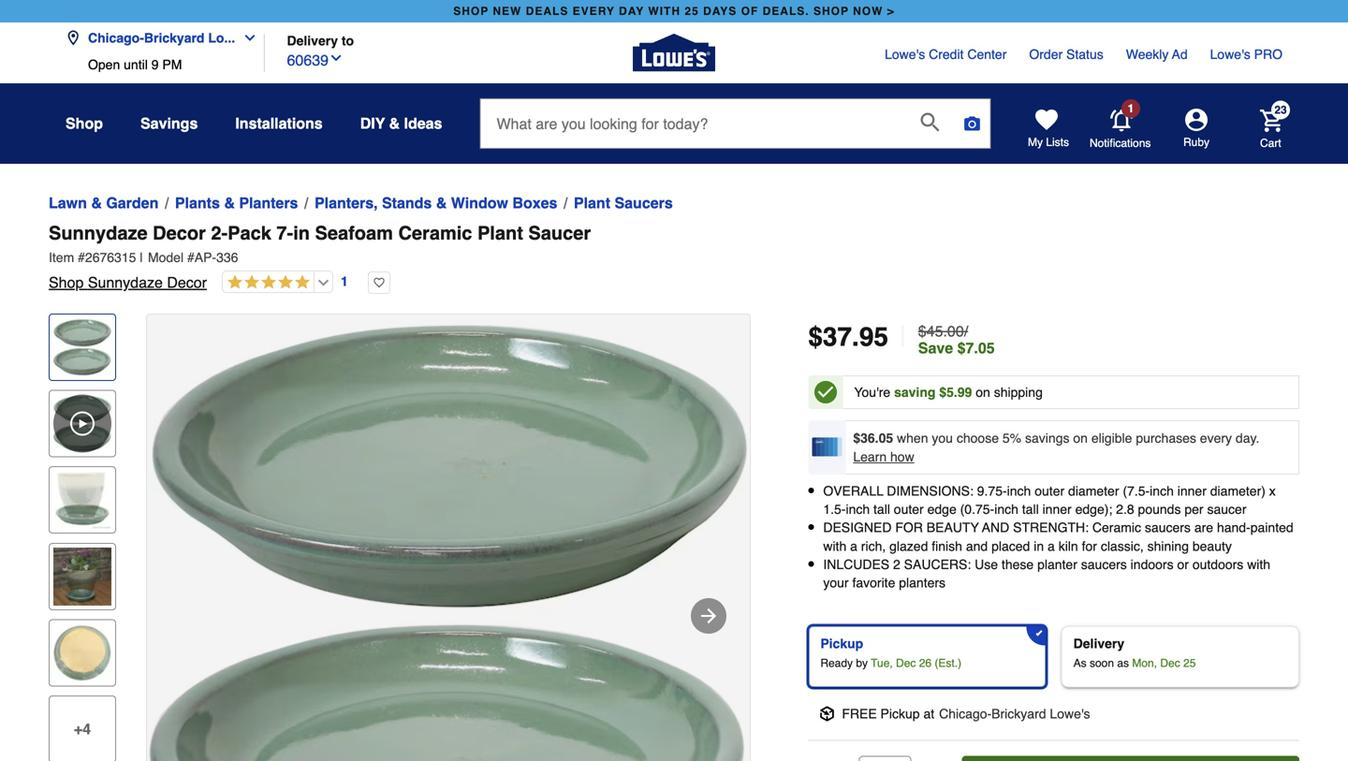 Task type: vqa. For each thing, say whether or not it's contained in the screenshot.
Ceramic in the Sunnydaze Decor 2-Pack 7-in Seafoam Ceramic Plant Saucer Item # 2676315 | Model # AP-336
yes



Task type: describe. For each thing, give the bounding box(es) containing it.
outdoors
[[1193, 557, 1244, 572]]

chicago- inside button
[[88, 30, 144, 45]]

as
[[1118, 657, 1129, 670]]

open until 9 pm
[[88, 57, 182, 72]]

planters
[[239, 194, 298, 212]]

choose
[[957, 431, 999, 446]]

installations button
[[235, 107, 323, 140]]

0 horizontal spatial on
[[976, 385, 991, 400]]

item
[[49, 250, 74, 265]]

delivery to
[[287, 33, 354, 48]]

for
[[1082, 539, 1098, 554]]

planters,
[[315, 194, 378, 212]]

placed
[[992, 539, 1030, 554]]

you're
[[854, 385, 891, 400]]

saving
[[894, 385, 936, 400]]

diy & ideas button
[[360, 107, 442, 140]]

$
[[809, 322, 823, 352]]

lowe's pro
[[1211, 47, 1283, 62]]

1 tall from the left
[[874, 502, 891, 517]]

26
[[919, 657, 932, 670]]

7-
[[277, 222, 293, 244]]

lowe's home improvement logo image
[[633, 12, 715, 94]]

free pickup at chicago-brickyard lowe's
[[842, 707, 1091, 722]]

chevron down image
[[235, 30, 258, 45]]

shining
[[1148, 539, 1189, 554]]

deals.
[[763, 5, 810, 18]]

days
[[703, 5, 737, 18]]

planters, stands & window boxes
[[315, 194, 558, 212]]

favorite
[[853, 575, 896, 590]]

>
[[888, 5, 895, 18]]

every
[[1200, 431, 1232, 446]]

1 vertical spatial pickup
[[881, 707, 920, 722]]

(est.)
[[935, 657, 962, 670]]

seafoam
[[315, 222, 393, 244]]

lawn & garden
[[49, 194, 159, 212]]

now
[[853, 5, 884, 18]]

classic,
[[1101, 539, 1144, 554]]

arrow right image
[[698, 605, 720, 627]]

1 vertical spatial sunnydaze
[[88, 274, 163, 291]]

9
[[151, 57, 159, 72]]

chicago-brickyard lo...
[[88, 30, 235, 45]]

Stepper number input field with increment and decrement buttons number field
[[859, 756, 912, 761]]

2 # from the left
[[187, 250, 195, 265]]

pickup image
[[820, 707, 835, 722]]

336
[[216, 250, 238, 265]]

1 shop from the left
[[453, 5, 489, 18]]

1 horizontal spatial |
[[900, 321, 907, 353]]

window
[[451, 194, 508, 212]]

pm
[[162, 57, 182, 72]]

0 vertical spatial outer
[[1035, 484, 1065, 499]]

in inside sunnydaze decor 2-pack 7-in seafoam ceramic plant saucer item # 2676315 | model # ap-336
[[293, 222, 310, 244]]

1 horizontal spatial brickyard
[[992, 707, 1047, 722]]

plants & planters
[[175, 194, 298, 212]]

location image
[[66, 30, 81, 45]]

by
[[856, 657, 868, 670]]

mon,
[[1133, 657, 1158, 670]]

shop for shop sunnydaze decor
[[49, 274, 84, 291]]

of
[[741, 5, 759, 18]]

save $7.05
[[919, 339, 995, 357]]

ready
[[821, 657, 853, 670]]

you're saving $5.99 on shipping
[[854, 385, 1043, 400]]

center
[[968, 47, 1007, 62]]

camera image
[[963, 114, 982, 133]]

(7.5-
[[1123, 484, 1150, 499]]

notifications
[[1090, 136, 1151, 150]]

weekly ad
[[1126, 47, 1188, 62]]

purchases
[[1136, 431, 1197, 446]]

shop new deals every day with 25 days of deals. shop now >
[[453, 5, 895, 18]]

how
[[891, 450, 915, 465]]

sunnydaze decor 2-pack 7-in seafoam ceramic plant saucer item # 2676315 | model # ap-336
[[49, 222, 591, 265]]

edge);
[[1076, 502, 1113, 517]]

kiln
[[1059, 539, 1079, 554]]

day.
[[1236, 431, 1260, 446]]

& for plants
[[224, 194, 235, 212]]

and
[[966, 539, 988, 554]]

$7.05
[[958, 339, 995, 357]]

lo...
[[208, 30, 235, 45]]

shop new deals every day with 25 days of deals. shop now > link
[[450, 0, 899, 22]]

2.8
[[1116, 502, 1135, 517]]

savings button
[[140, 107, 198, 140]]

for
[[896, 520, 923, 535]]

dec inside pickup ready by tue, dec 26 (est.)
[[896, 657, 916, 670]]

$36.05
[[853, 431, 894, 446]]

finish
[[932, 539, 963, 554]]

x
[[1270, 484, 1276, 499]]

sunnydaze inside sunnydaze decor 2-pack 7-in seafoam ceramic plant saucer item # 2676315 | model # ap-336
[[49, 222, 148, 244]]

lowe's home improvement lists image
[[1036, 109, 1058, 131]]

dimensions:
[[887, 484, 974, 499]]

saucer
[[1208, 502, 1247, 517]]

chevron down image
[[329, 51, 344, 66]]

heart outline image
[[368, 272, 390, 294]]

rich,
[[861, 539, 886, 554]]

boxes
[[513, 194, 558, 212]]

2676315
[[85, 250, 136, 265]]

until
[[124, 57, 148, 72]]

lowe's pro link
[[1211, 45, 1283, 64]]

ruby button
[[1152, 109, 1242, 150]]

lowe's for lowe's credit center
[[885, 47, 925, 62]]

check circle filled image
[[815, 381, 837, 404]]

every
[[573, 5, 615, 18]]

per
[[1185, 502, 1204, 517]]

0 vertical spatial 1
[[1128, 102, 1134, 115]]

+4
[[74, 721, 91, 738]]

1 # from the left
[[78, 250, 85, 265]]

inlcudes
[[823, 557, 890, 572]]

pickup inside pickup ready by tue, dec 26 (est.)
[[821, 636, 864, 651]]

0 horizontal spatial with
[[823, 539, 847, 554]]

.
[[852, 322, 860, 352]]

are
[[1195, 520, 1214, 535]]

diy & ideas
[[360, 115, 442, 132]]

planters, stands & window boxes link
[[315, 192, 558, 214]]

learn
[[853, 450, 887, 465]]

2 tall from the left
[[1022, 502, 1039, 517]]



Task type: locate. For each thing, give the bounding box(es) containing it.
ceramic
[[398, 222, 472, 244], [1093, 520, 1142, 535]]

1 up the notifications
[[1128, 102, 1134, 115]]

shop
[[66, 115, 103, 132], [49, 274, 84, 291]]

0 horizontal spatial dec
[[896, 657, 916, 670]]

ceramic up the "classic,"
[[1093, 520, 1142, 535]]

lowe's credit center
[[885, 47, 1007, 62]]

0 horizontal spatial brickyard
[[144, 30, 205, 45]]

brickyard inside button
[[144, 30, 205, 45]]

use
[[975, 557, 998, 572]]

soon
[[1090, 657, 1114, 670]]

25 right with
[[685, 5, 699, 18]]

1 horizontal spatial plant
[[574, 194, 611, 212]]

shop for shop
[[66, 115, 103, 132]]

1 horizontal spatial dec
[[1161, 657, 1181, 670]]

delivery for as
[[1074, 636, 1125, 651]]

sunnydaze
[[49, 222, 148, 244], [88, 274, 163, 291]]

2 dec from the left
[[1161, 657, 1181, 670]]

plant inside "link"
[[574, 194, 611, 212]]

sunnydaze down 2676315 in the top left of the page
[[88, 274, 163, 291]]

1 horizontal spatial saucers
[[1145, 520, 1191, 535]]

1 horizontal spatial #
[[187, 250, 195, 265]]

deals
[[526, 5, 569, 18]]

1 vertical spatial delivery
[[1074, 636, 1125, 651]]

inner up the per
[[1178, 484, 1207, 499]]

0 horizontal spatial #
[[78, 250, 85, 265]]

lawn
[[49, 194, 87, 212]]

shop left new
[[453, 5, 489, 18]]

+4 button
[[49, 696, 116, 761]]

option group
[[801, 619, 1307, 695]]

1 horizontal spatial outer
[[1035, 484, 1065, 499]]

1 vertical spatial chicago-
[[939, 707, 992, 722]]

0 vertical spatial in
[[293, 222, 310, 244]]

0 vertical spatial chicago-
[[88, 30, 144, 45]]

on right $5.99
[[976, 385, 991, 400]]

plant saucers link
[[574, 192, 673, 214]]

planter
[[1038, 557, 1078, 572]]

$ 37 . 95
[[809, 322, 889, 352]]

tall up the strength:
[[1022, 502, 1039, 517]]

garden
[[106, 194, 159, 212]]

option group containing pickup
[[801, 619, 1307, 695]]

0 vertical spatial on
[[976, 385, 991, 400]]

0 horizontal spatial 25
[[685, 5, 699, 18]]

0 horizontal spatial chicago-
[[88, 30, 144, 45]]

0 vertical spatial 25
[[685, 5, 699, 18]]

0 vertical spatial plant
[[574, 194, 611, 212]]

in down the strength:
[[1034, 539, 1044, 554]]

$45.00
[[919, 323, 964, 340]]

lowe's inside "link"
[[1211, 47, 1251, 62]]

dec right the mon, on the bottom right of the page
[[1161, 657, 1181, 670]]

shop left now
[[814, 5, 849, 18]]

25 right the mon, on the bottom right of the page
[[1184, 657, 1196, 670]]

decor down ap-
[[167, 274, 207, 291]]

25 for delivery
[[1184, 657, 1196, 670]]

saucers up shining
[[1145, 520, 1191, 535]]

1 horizontal spatial in
[[1034, 539, 1044, 554]]

# right model
[[187, 250, 195, 265]]

brickyard right at
[[992, 707, 1047, 722]]

5 stars image
[[223, 274, 310, 292]]

these
[[1002, 557, 1034, 572]]

in
[[293, 222, 310, 244], [1034, 539, 1044, 554]]

to
[[342, 33, 354, 48]]

ruby
[[1184, 136, 1210, 149]]

0 horizontal spatial plant
[[478, 222, 523, 244]]

1 horizontal spatial delivery
[[1074, 636, 1125, 651]]

1 horizontal spatial with
[[1248, 557, 1271, 572]]

1 horizontal spatial a
[[1048, 539, 1055, 554]]

diy
[[360, 115, 385, 132]]

tall
[[874, 502, 891, 517], [1022, 502, 1039, 517]]

0 vertical spatial with
[[823, 539, 847, 554]]

chicago- right at
[[939, 707, 992, 722]]

delivery as soon as mon, dec 25
[[1074, 636, 1196, 670]]

sunnydaze up 2676315 in the top left of the page
[[49, 222, 148, 244]]

0 horizontal spatial lowe's
[[885, 47, 925, 62]]

1 vertical spatial on
[[1074, 431, 1088, 446]]

1 horizontal spatial inner
[[1178, 484, 1207, 499]]

shop
[[453, 5, 489, 18], [814, 5, 849, 18]]

with
[[648, 5, 681, 18]]

in inside overall dimensions: 9.75-inch outer diameter (7.5-inch inner diameter) x 1.5-inch tall outer edge (0.75-inch tall inner edge); 2.8 pounds per saucer designed for beauty and strength: ceramic saucers are hand-painted with a rich, glazed finish and placed in a kiln for classic, shining beauty inlcudes 2 saucers: use these planter saucers indoors or outdoors with your favorite planters
[[1034, 539, 1044, 554]]

learn how button
[[853, 448, 915, 466]]

lawn & garden link
[[49, 192, 159, 214]]

& right lawn
[[91, 194, 102, 212]]

at
[[924, 707, 935, 722]]

0 vertical spatial pickup
[[821, 636, 864, 651]]

1 a from the left
[[850, 539, 858, 554]]

saucer
[[529, 222, 591, 244]]

sunnydaze decor  #ap-336 image
[[147, 315, 750, 761]]

0 horizontal spatial a
[[850, 539, 858, 554]]

1 horizontal spatial ceramic
[[1093, 520, 1142, 535]]

shop button
[[66, 107, 103, 140]]

brickyard up pm
[[144, 30, 205, 45]]

1
[[1128, 102, 1134, 115], [341, 274, 348, 289]]

pickup up ready
[[821, 636, 864, 651]]

day
[[619, 5, 644, 18]]

savings
[[140, 115, 198, 132]]

dec inside delivery as soon as mon, dec 25
[[1161, 657, 1181, 670]]

order status link
[[1030, 45, 1104, 64]]

| right 95
[[900, 321, 907, 353]]

2-
[[211, 222, 228, 244]]

5%
[[1003, 431, 1022, 446]]

painted
[[1251, 520, 1294, 535]]

sunnydaze decor  #ap-336 - thumbnail4 image
[[53, 624, 111, 682]]

1 dec from the left
[[896, 657, 916, 670]]

23
[[1275, 103, 1287, 117]]

& for diy
[[389, 115, 400, 132]]

1 vertical spatial |
[[900, 321, 907, 353]]

1 vertical spatial with
[[1248, 557, 1271, 572]]

ceramic inside sunnydaze decor 2-pack 7-in seafoam ceramic plant saucer item # 2676315 | model # ap-336
[[398, 222, 472, 244]]

outer up the strength:
[[1035, 484, 1065, 499]]

shipping
[[994, 385, 1043, 400]]

| left model
[[140, 250, 143, 265]]

inner
[[1178, 484, 1207, 499], [1043, 502, 1072, 517]]

ceramic down planters, stands & window boxes link
[[398, 222, 472, 244]]

1 horizontal spatial pickup
[[881, 707, 920, 722]]

0 vertical spatial sunnydaze
[[49, 222, 148, 244]]

in down planters
[[293, 222, 310, 244]]

25 inside shop new deals every day with 25 days of deals. shop now > link
[[685, 5, 699, 18]]

0 vertical spatial ceramic
[[398, 222, 472, 244]]

delivery up 60639
[[287, 33, 338, 48]]

lowe's for lowe's pro
[[1211, 47, 1251, 62]]

1 horizontal spatial tall
[[1022, 502, 1039, 517]]

strength:
[[1013, 520, 1089, 535]]

saucers down for at right bottom
[[1081, 557, 1127, 572]]

shop down 'item'
[[49, 274, 84, 291]]

0 vertical spatial delivery
[[287, 33, 338, 48]]

1 vertical spatial 1
[[341, 274, 348, 289]]

1 horizontal spatial on
[[1074, 431, 1088, 446]]

1 vertical spatial brickyard
[[992, 707, 1047, 722]]

0 horizontal spatial tall
[[874, 502, 891, 517]]

pickup
[[821, 636, 864, 651], [881, 707, 920, 722]]

with down painted
[[1248, 557, 1271, 572]]

1 vertical spatial shop
[[49, 274, 84, 291]]

1 horizontal spatial 25
[[1184, 657, 1196, 670]]

sunnydaze decor  #ap-336 - thumbnail image
[[53, 318, 111, 376]]

0 horizontal spatial saucers
[[1081, 557, 1127, 572]]

1 horizontal spatial lowe's
[[1050, 707, 1091, 722]]

chicago- up open
[[88, 30, 144, 45]]

0 horizontal spatial shop
[[453, 5, 489, 18]]

cart
[[1261, 136, 1282, 150]]

&
[[389, 115, 400, 132], [91, 194, 102, 212], [224, 194, 235, 212], [436, 194, 447, 212]]

sunnydaze decor  #ap-336 - thumbnail2 image
[[53, 471, 111, 529]]

$45.00 /
[[919, 323, 968, 340]]

1 vertical spatial outer
[[894, 502, 924, 517]]

ceramic inside overall dimensions: 9.75-inch outer diameter (7.5-inch inner diameter) x 1.5-inch tall outer edge (0.75-inch tall inner edge); 2.8 pounds per saucer designed for beauty and strength: ceramic saucers are hand-painted with a rich, glazed finish and placed in a kiln for classic, shining beauty inlcudes 2 saucers: use these planter saucers indoors or outdoors with your favorite planters
[[1093, 520, 1142, 535]]

& up 2-
[[224, 194, 235, 212]]

60639 button
[[287, 47, 344, 72]]

0 vertical spatial decor
[[153, 222, 206, 244]]

item number 2 6 7 6 3 1 5 and model number a p - 3 3 6 element
[[49, 248, 1300, 267]]

60639
[[287, 52, 329, 69]]

dec left 26
[[896, 657, 916, 670]]

1 vertical spatial saucers
[[1081, 557, 1127, 572]]

delivery inside delivery as soon as mon, dec 25
[[1074, 636, 1125, 651]]

lowe's credit center link
[[885, 45, 1007, 64]]

25 inside delivery as soon as mon, dec 25
[[1184, 657, 1196, 670]]

when
[[897, 431, 929, 446]]

plant
[[574, 194, 611, 212], [478, 222, 523, 244]]

lowe's left credit
[[885, 47, 925, 62]]

0 vertical spatial |
[[140, 250, 143, 265]]

a up inlcudes
[[850, 539, 858, 554]]

stands
[[382, 194, 432, 212]]

0 horizontal spatial pickup
[[821, 636, 864, 651]]

# right 'item'
[[78, 250, 85, 265]]

0 vertical spatial inner
[[1178, 484, 1207, 499]]

0 vertical spatial shop
[[66, 115, 103, 132]]

0 horizontal spatial delivery
[[287, 33, 338, 48]]

outer up for
[[894, 502, 924, 517]]

| inside sunnydaze decor 2-pack 7-in seafoam ceramic plant saucer item # 2676315 | model # ap-336
[[140, 250, 143, 265]]

lists
[[1046, 136, 1069, 149]]

delivery up soon
[[1074, 636, 1125, 651]]

on inside $36.05 when you choose 5% savings on eligible purchases every day. learn how
[[1074, 431, 1088, 446]]

savings
[[1025, 431, 1070, 446]]

edge
[[928, 502, 957, 517]]

1 vertical spatial ceramic
[[1093, 520, 1142, 535]]

diameter
[[1069, 484, 1120, 499]]

0 horizontal spatial outer
[[894, 502, 924, 517]]

0 vertical spatial saucers
[[1145, 520, 1191, 535]]

my lists
[[1028, 136, 1069, 149]]

with up inlcudes
[[823, 539, 847, 554]]

ad
[[1172, 47, 1188, 62]]

0 horizontal spatial |
[[140, 250, 143, 265]]

& right stands
[[436, 194, 447, 212]]

decor up model
[[153, 222, 206, 244]]

inner up the strength:
[[1043, 502, 1072, 517]]

decor inside sunnydaze decor 2-pack 7-in seafoam ceramic plant saucer item # 2676315 | model # ap-336
[[153, 222, 206, 244]]

model
[[148, 250, 184, 265]]

2 shop from the left
[[814, 5, 849, 18]]

decor
[[153, 222, 206, 244], [167, 274, 207, 291]]

None search field
[[480, 98, 991, 164]]

glazed
[[890, 539, 928, 554]]

weekly ad link
[[1126, 45, 1188, 64]]

1 horizontal spatial chicago-
[[939, 707, 992, 722]]

& inside button
[[389, 115, 400, 132]]

sunnydaze decor  #ap-336 - thumbnail3 image
[[53, 548, 111, 606]]

Search Query text field
[[481, 99, 906, 148]]

0 horizontal spatial 1
[[341, 274, 348, 289]]

open
[[88, 57, 120, 72]]

plant inside sunnydaze decor 2-pack 7-in seafoam ceramic plant saucer item # 2676315 | model # ap-336
[[478, 222, 523, 244]]

lowe's down as on the bottom of the page
[[1050, 707, 1091, 722]]

1 vertical spatial inner
[[1043, 502, 1072, 517]]

1 vertical spatial decor
[[167, 274, 207, 291]]

2 horizontal spatial lowe's
[[1211, 47, 1251, 62]]

& right diy on the top left of the page
[[389, 115, 400, 132]]

0 vertical spatial brickyard
[[144, 30, 205, 45]]

1 vertical spatial in
[[1034, 539, 1044, 554]]

pickup left at
[[881, 707, 920, 722]]

overall dimensions: 9.75-inch outer diameter (7.5-inch inner diameter) x 1.5-inch tall outer edge (0.75-inch tall inner edge); 2.8 pounds per saucer designed for beauty and strength: ceramic saucers are hand-painted with a rich, glazed finish and placed in a kiln for classic, shining beauty inlcudes 2 saucers: use these planter saucers indoors or outdoors with your favorite planters
[[823, 484, 1294, 590]]

tall up designed
[[874, 502, 891, 517]]

saucers:
[[904, 557, 971, 572]]

lowe's left pro
[[1211, 47, 1251, 62]]

on left eligible
[[1074, 431, 1088, 446]]

ideas
[[404, 115, 442, 132]]

lowe's home improvement notification center image
[[1111, 109, 1133, 132]]

lowe's home improvement cart image
[[1261, 109, 1283, 132]]

1 left heart outline 'icon'
[[341, 274, 348, 289]]

(0.75-
[[961, 502, 995, 517]]

1 horizontal spatial shop
[[814, 5, 849, 18]]

25 for shop
[[685, 5, 699, 18]]

on
[[976, 385, 991, 400], [1074, 431, 1088, 446]]

1 vertical spatial plant
[[478, 222, 523, 244]]

delivery for to
[[287, 33, 338, 48]]

0 horizontal spatial ceramic
[[398, 222, 472, 244]]

search image
[[921, 113, 940, 131]]

plant up saucer
[[574, 194, 611, 212]]

my lists link
[[1028, 109, 1069, 150]]

plant saucers
[[574, 194, 673, 212]]

inch
[[1007, 484, 1031, 499], [1150, 484, 1174, 499], [846, 502, 870, 517], [995, 502, 1019, 517]]

0 horizontal spatial inner
[[1043, 502, 1072, 517]]

0 horizontal spatial in
[[293, 222, 310, 244]]

1 vertical spatial 25
[[1184, 657, 1196, 670]]

a left the kiln
[[1048, 539, 1055, 554]]

beauty
[[1193, 539, 1232, 554]]

2 a from the left
[[1048, 539, 1055, 554]]

& for lawn
[[91, 194, 102, 212]]

shop down open
[[66, 115, 103, 132]]

with
[[823, 539, 847, 554], [1248, 557, 1271, 572]]

plant down window
[[478, 222, 523, 244]]

tue,
[[871, 657, 893, 670]]

2
[[893, 557, 901, 572]]

1 horizontal spatial 1
[[1128, 102, 1134, 115]]

and
[[982, 520, 1010, 535]]



